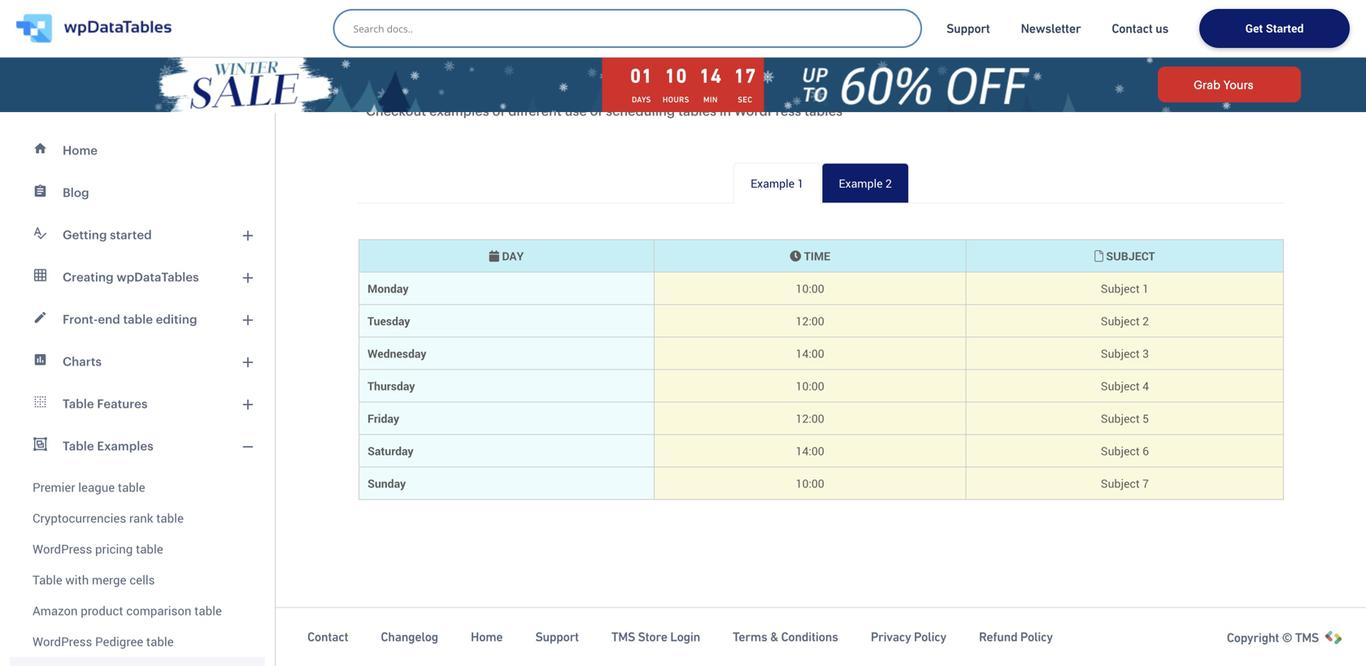 Task type: describe. For each thing, give the bounding box(es) containing it.
2 of from the left
[[590, 103, 603, 118]]

refund policy link
[[979, 630, 1053, 646]]

1 horizontal spatial tables
[[678, 103, 717, 118]]

terms & conditions
[[733, 631, 838, 645]]

contact for contact us
[[1112, 21, 1153, 36]]

charts link
[[10, 341, 265, 383]]

checkout
[[366, 103, 426, 118]]

terms
[[733, 631, 768, 645]]

newsletter
[[1021, 21, 1081, 36]]

pedigree
[[95, 634, 143, 651]]

login
[[670, 631, 700, 645]]

cryptocurrencies rank table link
[[10, 503, 265, 534]]

get
[[1246, 20, 1263, 36]]

12:00 for subject 2
[[796, 314, 825, 329]]

copyright
[[1227, 631, 1280, 646]]

wordpress pricing table link
[[10, 534, 265, 565]]

us
[[1156, 21, 1169, 36]]

privacy policy
[[871, 631, 947, 645]]

premier league table link
[[10, 468, 265, 503]]

refund
[[979, 631, 1018, 645]]

wpdatatables inside scheduling tables by wpdatatables checkout examples of different use of scheduling tables in wordpress tables
[[517, 78, 617, 96]]

table features link
[[10, 383, 265, 425]]

14:00 for subject 3
[[796, 346, 825, 362]]

amazon
[[33, 603, 78, 620]]

rank
[[129, 510, 153, 527]]

subject for subject 5
[[1101, 411, 1140, 427]]

merge
[[92, 572, 126, 589]]

policy for refund policy
[[1021, 631, 1053, 645]]

subject 4
[[1101, 379, 1149, 394]]

14:00 for subject 6
[[796, 444, 825, 459]]

Search input search field
[[353, 17, 910, 40]]

policy for privacy policy
[[914, 631, 947, 645]]

changelog link
[[381, 630, 438, 646]]

table examples link
[[10, 425, 265, 468]]

wordpress pricing table
[[33, 541, 163, 558]]

7
[[1143, 476, 1149, 492]]

table features
[[63, 397, 148, 411]]

subject 5
[[1101, 411, 1149, 427]]

getting
[[63, 228, 107, 242]]

1 horizontal spatial tms
[[1295, 631, 1319, 646]]

1 horizontal spatial home link
[[471, 630, 503, 646]]

creating
[[63, 270, 114, 284]]

file thin image
[[1095, 251, 1104, 262]]

pricing
[[95, 541, 133, 558]]

01
[[630, 65, 653, 87]]

sec
[[738, 95, 753, 105]]

wpdatatables - tables and charts manager wordpress plugin image
[[16, 14, 172, 43]]

end
[[98, 312, 120, 327]]

subject for subject 7
[[1101, 476, 1140, 492]]

premier league table
[[33, 479, 145, 496]]

3
[[1143, 346, 1149, 362]]

different
[[508, 103, 562, 118]]

examples
[[97, 439, 153, 453]]

wordpress for wordpress pricing table
[[33, 541, 92, 558]]

10:00 for subject 1
[[796, 281, 825, 296]]

subject for subject 2
[[1101, 314, 1140, 329]]

with
[[65, 572, 89, 589]]

subject 1
[[1101, 281, 1149, 296]]

scheduling
[[366, 78, 445, 96]]

time
[[801, 248, 831, 264]]

scheduling tables by wpdatatables checkout examples of different use of scheduling tables in wordpress tables
[[366, 78, 843, 118]]

table for table examples
[[63, 439, 94, 453]]

subject 6
[[1101, 444, 1149, 459]]

&
[[770, 631, 779, 645]]

changelog
[[381, 631, 438, 645]]

example 1 link
[[734, 163, 821, 204]]

12:00 for subject 5
[[796, 411, 825, 427]]

premier
[[33, 479, 75, 496]]

examples
[[430, 103, 489, 118]]

creating wpdatatables link
[[10, 256, 265, 299]]

cryptocurrencies rank table
[[33, 510, 184, 527]]

support for right support link
[[947, 21, 990, 36]]

1 horizontal spatial home
[[471, 631, 503, 645]]

terms & conditions link
[[733, 630, 838, 646]]

editing
[[156, 312, 197, 327]]

subject 3
[[1101, 346, 1149, 362]]

0 vertical spatial home
[[63, 143, 98, 157]]

min
[[704, 95, 718, 105]]

example for example 1
[[751, 176, 795, 191]]

tms store login
[[612, 631, 700, 645]]

charts
[[63, 355, 102, 369]]

saturday
[[368, 444, 414, 459]]

table for premier league table
[[118, 479, 145, 496]]

by
[[497, 78, 513, 96]]

table for wordpress pedigree table
[[146, 634, 174, 651]]

cryptocurrencies
[[33, 510, 126, 527]]

5
[[1143, 411, 1149, 427]]

scheduling
[[606, 103, 675, 118]]

wordpress for wordpress pedigree table
[[33, 634, 92, 651]]

creating wpdatatables
[[63, 270, 199, 284]]

grab yours link
[[1158, 67, 1301, 102]]

get started
[[1246, 20, 1304, 36]]

front-end table editing link
[[10, 299, 265, 341]]

subject 2
[[1101, 314, 1149, 329]]

getting started
[[63, 228, 152, 242]]

refund policy
[[979, 631, 1053, 645]]

10:00 for subject 7
[[796, 476, 825, 492]]

days
[[632, 95, 651, 105]]

monday
[[368, 281, 409, 296]]

front-end table editing
[[63, 312, 197, 327]]

product
[[81, 603, 123, 620]]



Task type: locate. For each thing, give the bounding box(es) containing it.
clock full image
[[790, 251, 801, 262]]

blog
[[63, 185, 89, 200]]

0 vertical spatial 10:00
[[796, 281, 825, 296]]

1 vertical spatial wpdatatables
[[117, 270, 199, 284]]

home right changelog
[[471, 631, 503, 645]]

sunday
[[368, 476, 406, 492]]

thursday
[[368, 379, 415, 394]]

tms left 'store'
[[612, 631, 635, 645]]

2 vertical spatial table
[[33, 572, 62, 589]]

cells
[[129, 572, 155, 589]]

of right use
[[590, 103, 603, 118]]

in
[[720, 103, 731, 118]]

subject left the 5
[[1101, 411, 1140, 427]]

5 subject from the top
[[1101, 411, 1140, 427]]

0 horizontal spatial example
[[751, 176, 795, 191]]

1 vertical spatial wordpress
[[33, 541, 92, 558]]

support for bottommost support link
[[535, 631, 579, 645]]

tuesday
[[368, 314, 410, 329]]

subject left 3
[[1101, 346, 1140, 362]]

1 vertical spatial support
[[535, 631, 579, 645]]

1 down subject
[[1143, 281, 1149, 296]]

wpdatatables up use
[[517, 78, 617, 96]]

wordpress down amazon
[[33, 634, 92, 651]]

1 14:00 from the top
[[796, 346, 825, 362]]

1 horizontal spatial wpdatatables
[[517, 78, 617, 96]]

example 2 link
[[822, 163, 909, 204]]

table up the premier league table
[[63, 439, 94, 453]]

3 subject from the top
[[1101, 346, 1140, 362]]

6 subject from the top
[[1101, 444, 1140, 459]]

contact for contact
[[307, 631, 348, 645]]

table for front-end table editing
[[123, 312, 153, 327]]

table down comparison
[[146, 634, 174, 651]]

1 for subject 1
[[1143, 281, 1149, 296]]

wordpress pedigree table
[[33, 634, 174, 651]]

blog link
[[10, 172, 265, 214]]

1 10:00 from the top
[[796, 281, 825, 296]]

1 vertical spatial 12:00
[[796, 411, 825, 427]]

tables up examples
[[449, 78, 493, 96]]

table with merge cells
[[33, 572, 155, 589]]

subject left 4
[[1101, 379, 1140, 394]]

started
[[1266, 20, 1304, 36]]

1 horizontal spatial support
[[947, 21, 990, 36]]

example 1
[[751, 176, 804, 191]]

1 subject from the top
[[1101, 281, 1140, 296]]

2 subject from the top
[[1101, 314, 1140, 329]]

0 vertical spatial 14:00
[[796, 346, 825, 362]]

12:00
[[796, 314, 825, 329], [796, 411, 825, 427]]

3 10:00 from the top
[[796, 476, 825, 492]]

get started link
[[1200, 9, 1350, 48]]

home up blog
[[63, 143, 98, 157]]

support link
[[947, 20, 990, 37], [535, 630, 579, 646]]

0 horizontal spatial home
[[63, 143, 98, 157]]

0 vertical spatial home link
[[10, 129, 265, 172]]

home link right changelog
[[471, 630, 503, 646]]

of
[[493, 103, 505, 118], [590, 103, 603, 118]]

table for table with merge cells
[[33, 572, 62, 589]]

subject left 6
[[1101, 444, 1140, 459]]

10:00 for subject 4
[[796, 379, 825, 394]]

0 horizontal spatial of
[[493, 103, 505, 118]]

newsletter link
[[1021, 20, 1081, 37]]

wordpress inside scheduling tables by wpdatatables checkout examples of different use of scheduling tables in wordpress tables
[[735, 103, 801, 118]]

1 vertical spatial home
[[471, 631, 503, 645]]

subject up subject 2 at the top right of the page
[[1101, 281, 1140, 296]]

1 vertical spatial support link
[[535, 630, 579, 646]]

1 vertical spatial home link
[[471, 630, 503, 646]]

2 vertical spatial 10:00
[[796, 476, 825, 492]]

1 horizontal spatial 1
[[1143, 281, 1149, 296]]

contact
[[1112, 21, 1153, 36], [307, 631, 348, 645]]

table up cells
[[136, 541, 163, 558]]

4
[[1143, 379, 1149, 394]]

1 left example 2
[[798, 176, 804, 191]]

wpdatatables up "editing"
[[117, 270, 199, 284]]

1 of from the left
[[493, 103, 505, 118]]

calendar image
[[489, 251, 499, 262]]

1 horizontal spatial policy
[[1021, 631, 1053, 645]]

copyright © tms
[[1227, 631, 1319, 646]]

use
[[565, 103, 587, 118]]

home link
[[10, 129, 265, 172], [471, 630, 503, 646]]

home link up blog
[[10, 129, 265, 172]]

yours
[[1224, 78, 1254, 91]]

table right rank
[[156, 510, 184, 527]]

amazon product comparison table link
[[10, 596, 265, 627]]

subject 7
[[1101, 476, 1149, 492]]

0 vertical spatial wpdatatables
[[517, 78, 617, 96]]

1 vertical spatial contact
[[307, 631, 348, 645]]

0 horizontal spatial support
[[535, 631, 579, 645]]

subject
[[1104, 248, 1155, 264]]

0 horizontal spatial tables
[[449, 78, 493, 96]]

grab yours
[[1194, 78, 1254, 91]]

privacy policy link
[[871, 630, 947, 646]]

wordpress pedigree table link
[[10, 627, 265, 658]]

league
[[78, 479, 115, 496]]

subject up subject 3 at the right
[[1101, 314, 1140, 329]]

example inside example 2 link
[[839, 176, 883, 191]]

contact us link
[[1112, 20, 1169, 37]]

started
[[110, 228, 152, 242]]

hours
[[663, 95, 690, 105]]

1 vertical spatial 1
[[1143, 281, 1149, 296]]

0 vertical spatial 12:00
[[796, 314, 825, 329]]

0 horizontal spatial wpdatatables
[[117, 270, 199, 284]]

home
[[63, 143, 98, 157], [471, 631, 503, 645]]

0 vertical spatial wordpress
[[735, 103, 801, 118]]

subject for subject 1
[[1101, 281, 1140, 296]]

0 horizontal spatial 1
[[798, 176, 804, 191]]

contact inside "contact us" link
[[1112, 21, 1153, 36]]

Search form search field
[[353, 17, 910, 40]]

1 horizontal spatial support link
[[947, 20, 990, 37]]

table left with at the left of page
[[33, 572, 62, 589]]

14
[[699, 65, 722, 87]]

wordpress up with at the left of page
[[33, 541, 92, 558]]

2 10:00 from the top
[[796, 379, 825, 394]]

subject for subject 6
[[1101, 444, 1140, 459]]

0 horizontal spatial home link
[[10, 129, 265, 172]]

1 example from the left
[[751, 176, 795, 191]]

table right end
[[123, 312, 153, 327]]

subject for subject 3
[[1101, 346, 1140, 362]]

friday
[[368, 411, 399, 427]]

front-
[[63, 312, 98, 327]]

2 for subject 2
[[1143, 314, 1149, 329]]

6
[[1143, 444, 1149, 459]]

grab
[[1194, 78, 1221, 91]]

1 vertical spatial 2
[[1143, 314, 1149, 329]]

1 vertical spatial 10:00
[[796, 379, 825, 394]]

2 12:00 from the top
[[796, 411, 825, 427]]

17
[[734, 65, 757, 87]]

conditions
[[781, 631, 838, 645]]

1 policy from the left
[[914, 631, 947, 645]]

table inside table examples link
[[63, 439, 94, 453]]

example for example 2
[[839, 176, 883, 191]]

table inside table with merge cells link
[[33, 572, 62, 589]]

table for wordpress pricing table
[[136, 541, 163, 558]]

1 horizontal spatial of
[[590, 103, 603, 118]]

table down 'charts'
[[63, 397, 94, 411]]

wordpress down 17 on the right of page
[[735, 103, 801, 118]]

0 vertical spatial table
[[63, 397, 94, 411]]

2 vertical spatial wordpress
[[33, 634, 92, 651]]

1 horizontal spatial example
[[839, 176, 883, 191]]

1 12:00 from the top
[[796, 314, 825, 329]]

example inside the example 1 link
[[751, 176, 795, 191]]

0 vertical spatial support link
[[947, 20, 990, 37]]

table right comparison
[[195, 603, 222, 620]]

table
[[123, 312, 153, 327], [118, 479, 145, 496], [156, 510, 184, 527], [136, 541, 163, 558], [195, 603, 222, 620], [146, 634, 174, 651]]

table for table features
[[63, 397, 94, 411]]

table for cryptocurrencies rank table
[[156, 510, 184, 527]]

of down by
[[493, 103, 505, 118]]

2 policy from the left
[[1021, 631, 1053, 645]]

2 14:00 from the top
[[796, 444, 825, 459]]

0 horizontal spatial support link
[[535, 630, 579, 646]]

1 horizontal spatial contact
[[1112, 21, 1153, 36]]

policy right 'refund'
[[1021, 631, 1053, 645]]

table with merge cells link
[[10, 565, 265, 596]]

14:00
[[796, 346, 825, 362], [796, 444, 825, 459]]

1 vertical spatial 14:00
[[796, 444, 825, 459]]

tms store login link
[[612, 630, 700, 646]]

0 horizontal spatial 2
[[886, 176, 892, 191]]

10:00
[[796, 281, 825, 296], [796, 379, 825, 394], [796, 476, 825, 492]]

policy right privacy
[[914, 631, 947, 645]]

features
[[97, 397, 148, 411]]

1 vertical spatial table
[[63, 439, 94, 453]]

2 example from the left
[[839, 176, 883, 191]]

0 horizontal spatial policy
[[914, 631, 947, 645]]

table examples
[[63, 439, 153, 453]]

tables right sec
[[805, 103, 843, 118]]

1 horizontal spatial 2
[[1143, 314, 1149, 329]]

4 subject from the top
[[1101, 379, 1140, 394]]

table inside "table features" link
[[63, 397, 94, 411]]

privacy
[[871, 631, 911, 645]]

tms right ©
[[1295, 631, 1319, 646]]

wpdatatables
[[517, 78, 617, 96], [117, 270, 199, 284]]

wednesday
[[368, 346, 427, 362]]

subject for subject 4
[[1101, 379, 1140, 394]]

example
[[751, 176, 795, 191], [839, 176, 883, 191]]

2 for example 2
[[886, 176, 892, 191]]

0 horizontal spatial tms
[[612, 631, 635, 645]]

2 horizontal spatial tables
[[805, 103, 843, 118]]

subject left 7
[[1101, 476, 1140, 492]]

0 vertical spatial contact
[[1112, 21, 1153, 36]]

7 subject from the top
[[1101, 476, 1140, 492]]

0 horizontal spatial contact
[[307, 631, 348, 645]]

day
[[499, 248, 524, 264]]

1 for example 1
[[798, 176, 804, 191]]

store
[[638, 631, 668, 645]]

table up cryptocurrencies rank table link
[[118, 479, 145, 496]]

0 vertical spatial 1
[[798, 176, 804, 191]]

0 vertical spatial support
[[947, 21, 990, 36]]

tables left in
[[678, 103, 717, 118]]

amazon product comparison table
[[33, 603, 222, 620]]

comparison
[[126, 603, 192, 620]]

0 vertical spatial 2
[[886, 176, 892, 191]]



Task type: vqa. For each thing, say whether or not it's contained in the screenshot.
william goldman
no



